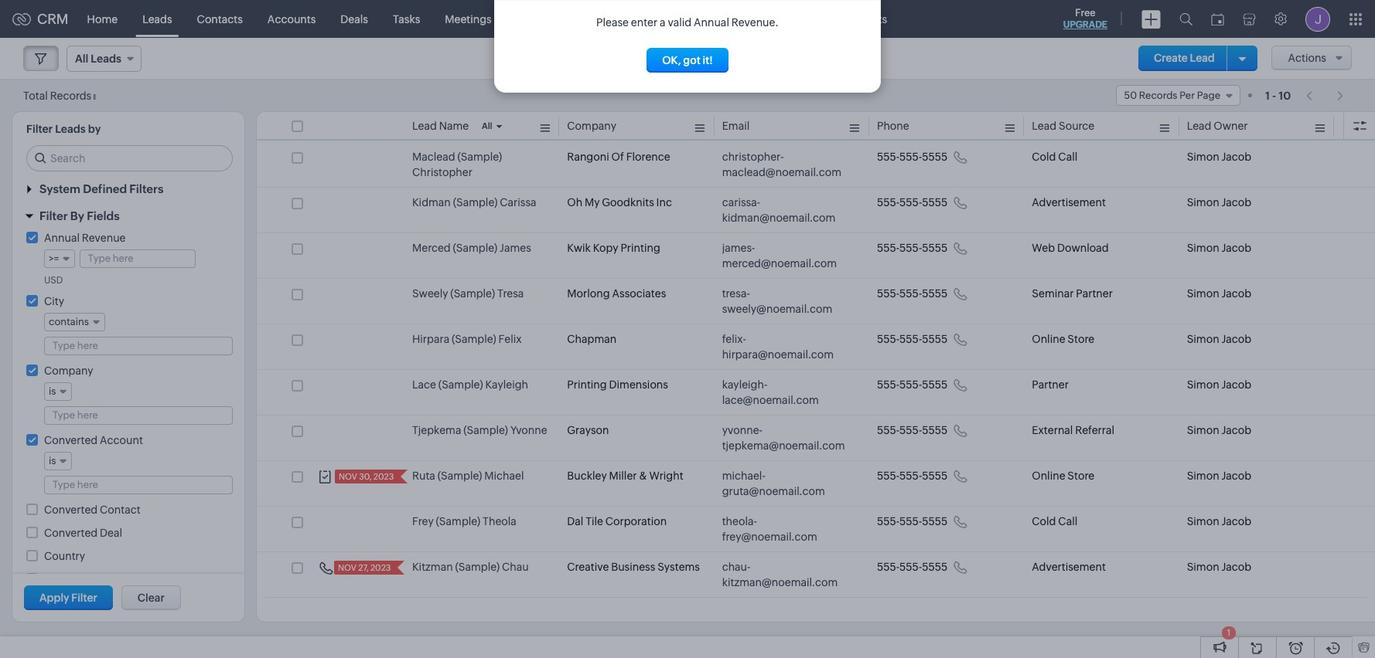 Task type: locate. For each thing, give the bounding box(es) containing it.
7 5555 from the top
[[922, 425, 948, 437]]

9 simon jacob from the top
[[1187, 516, 1252, 528]]

2023 right 27,
[[370, 564, 391, 573]]

nov left 27,
[[338, 564, 356, 573]]

company up rangoni
[[567, 120, 616, 132]]

felix
[[499, 333, 522, 346]]

filter leads by
[[26, 123, 101, 135]]

2 online store from the top
[[1032, 470, 1095, 483]]

nov left 30, on the left bottom of page
[[339, 473, 357, 482]]

please
[[596, 16, 629, 29]]

filter inside filter by fields dropdown button
[[39, 210, 68, 223]]

filter by fields button
[[12, 203, 244, 230]]

kitzman@noemail.com
[[722, 577, 838, 589]]

tresa-
[[722, 288, 750, 300]]

cold call
[[1032, 151, 1078, 163], [1032, 516, 1078, 528]]

2023 right 30, on the left bottom of page
[[373, 473, 394, 482]]

5 555-555-5555 from the top
[[877, 333, 948, 346]]

9 5555 from the top
[[922, 516, 948, 528]]

1 vertical spatial leads
[[55, 123, 86, 135]]

2023 inside 'link'
[[370, 564, 391, 573]]

2 call from the top
[[1058, 516, 1078, 528]]

5 simon jacob from the top
[[1187, 333, 1252, 346]]

6 simon from the top
[[1187, 379, 1219, 391]]

nov for kitzman
[[338, 564, 356, 573]]

0 vertical spatial filter
[[26, 123, 53, 135]]

1 5555 from the top
[[922, 151, 948, 163]]

1 vertical spatial online
[[1032, 470, 1065, 483]]

filter down total
[[26, 123, 53, 135]]

got
[[683, 54, 701, 67]]

simon jacob for christopher- maclead@noemail.com
[[1187, 151, 1252, 163]]

jacob for christopher- maclead@noemail.com
[[1222, 151, 1252, 163]]

(sample)
[[457, 151, 502, 163], [453, 196, 498, 209], [453, 242, 498, 254], [450, 288, 495, 300], [452, 333, 496, 346], [438, 379, 483, 391], [464, 425, 508, 437], [438, 470, 482, 483], [436, 516, 481, 528], [455, 562, 500, 574]]

1 horizontal spatial by
[[87, 574, 99, 586]]

1 vertical spatial store
[[1068, 470, 1095, 483]]

1 online store from the top
[[1032, 333, 1095, 346]]

converted left account
[[44, 435, 98, 447]]

row group
[[257, 142, 1375, 599]]

cold call for christopher- maclead@noemail.com
[[1032, 151, 1078, 163]]

online store down external referral at bottom
[[1032, 470, 1095, 483]]

creative
[[567, 562, 609, 574]]

555-555-5555 for tresa- sweely@noemail.com
[[877, 288, 948, 300]]

7 555-555-5555 from the top
[[877, 425, 948, 437]]

(sample) right 'ruta'
[[438, 470, 482, 483]]

(sample) inside kitzman (sample) chau link
[[455, 562, 500, 574]]

5 jacob from the top
[[1222, 333, 1252, 346]]

2 cold call from the top
[[1032, 516, 1078, 528]]

1 vertical spatial cold
[[1032, 516, 1056, 528]]

ruta (sample) michael link
[[412, 469, 524, 484]]

printing dimensions
[[567, 379, 668, 391]]

lead source
[[1032, 120, 1095, 132]]

1 vertical spatial partner
[[1032, 379, 1069, 391]]

2 jacob from the top
[[1222, 196, 1252, 209]]

maclead (sample) christopher
[[412, 151, 502, 179]]

contacts
[[197, 13, 243, 25]]

1 vertical spatial company
[[44, 365, 93, 377]]

tasks link
[[380, 0, 433, 38]]

0 vertical spatial store
[[1068, 333, 1095, 346]]

10 simon from the top
[[1187, 562, 1219, 574]]

it!
[[703, 54, 713, 67]]

555-555-5555 for christopher- maclead@noemail.com
[[877, 151, 948, 163]]

online store down seminar partner
[[1032, 333, 1095, 346]]

by inside dropdown button
[[70, 210, 84, 223]]

Search text field
[[27, 146, 232, 171]]

business
[[611, 562, 655, 574]]

8 simon jacob from the top
[[1187, 470, 1252, 483]]

(sample) left felix
[[452, 333, 496, 346]]

merced (sample) james link
[[412, 241, 531, 256]]

27,
[[358, 564, 369, 573]]

free upgrade
[[1063, 7, 1108, 30]]

1 advertisement from the top
[[1032, 196, 1106, 209]]

5 5555 from the top
[[922, 333, 948, 346]]

theola
[[483, 516, 517, 528]]

5555 for carissa- kidman@noemail.com
[[922, 196, 948, 209]]

1 vertical spatial cold call
[[1032, 516, 1078, 528]]

online down seminar
[[1032, 333, 1065, 346]]

company down "city"
[[44, 365, 93, 377]]

leads link
[[130, 0, 185, 38]]

(sample) right frey
[[436, 516, 481, 528]]

1 simon from the top
[[1187, 151, 1219, 163]]

0 vertical spatial converted
[[44, 435, 98, 447]]

lead
[[1190, 52, 1215, 64], [412, 120, 437, 132], [1032, 120, 1057, 132], [1187, 120, 1212, 132]]

store down seminar partner
[[1068, 333, 1095, 346]]

1 555-555-5555 from the top
[[877, 151, 948, 163]]

printing right kopy
[[621, 242, 660, 254]]

Type here text field
[[80, 251, 195, 268], [45, 408, 232, 425], [45, 477, 232, 494]]

apply
[[39, 592, 69, 605]]

tresa
[[497, 288, 524, 300]]

5 simon from the top
[[1187, 333, 1219, 346]]

converted account
[[44, 435, 143, 447]]

0 horizontal spatial by
[[70, 210, 84, 223]]

partner right seminar
[[1076, 288, 1113, 300]]

(sample) inside hirpara (sample) felix link
[[452, 333, 496, 346]]

0 horizontal spatial leads
[[55, 123, 86, 135]]

8 jacob from the top
[[1222, 470, 1252, 483]]

4 555-555-5555 from the top
[[877, 288, 948, 300]]

2 converted from the top
[[44, 504, 98, 517]]

0 vertical spatial 2023
[[373, 473, 394, 482]]

0 vertical spatial annual
[[694, 16, 729, 29]]

(sample) down maclead (sample) christopher link
[[453, 196, 498, 209]]

(sample) inside merced (sample) james link
[[453, 242, 498, 254]]

lace (sample) kayleigh link
[[412, 377, 528, 393]]

3 simon from the top
[[1187, 242, 1219, 254]]

Type here text field
[[45, 338, 232, 355]]

filter
[[26, 123, 53, 135], [39, 210, 68, 223], [71, 592, 97, 605]]

morlong
[[567, 288, 610, 300]]

3 simon jacob from the top
[[1187, 242, 1252, 254]]

gruta@noemail.com
[[722, 486, 825, 498]]

lead left the owner
[[1187, 120, 1212, 132]]

dal
[[567, 516, 583, 528]]

0 vertical spatial call
[[1058, 151, 1078, 163]]

simon jacob for felix- hirpara@noemail.com
[[1187, 333, 1252, 346]]

555-555-5555 for felix- hirpara@noemail.com
[[877, 333, 948, 346]]

1 vertical spatial 2023
[[370, 564, 391, 573]]

0 vertical spatial online store
[[1032, 333, 1095, 346]]

1 vertical spatial call
[[1058, 516, 1078, 528]]

9 simon from the top
[[1187, 516, 1219, 528]]

9 jacob from the top
[[1222, 516, 1252, 528]]

actions
[[1288, 52, 1326, 64]]

tresa- sweely@noemail.com link
[[722, 286, 846, 317]]

sweely
[[412, 288, 448, 300]]

simon for carissa- kidman@noemail.com
[[1187, 196, 1219, 209]]

1 call from the top
[[1058, 151, 1078, 163]]

james- merced@noemail.com link
[[722, 241, 846, 271]]

yvonne-
[[722, 425, 763, 437]]

kidman@noemail.com
[[722, 212, 836, 224]]

reports link
[[553, 0, 617, 38]]

annual right valid
[[694, 16, 729, 29]]

converted up converted deal
[[44, 504, 98, 517]]

lead left source
[[1032, 120, 1057, 132]]

2 cold from the top
[[1032, 516, 1056, 528]]

4 simon jacob from the top
[[1187, 288, 1252, 300]]

0 horizontal spatial partner
[[1032, 379, 1069, 391]]

morlong associates
[[567, 288, 666, 300]]

9 555-555-5555 from the top
[[877, 516, 948, 528]]

chau- kitzman@noemail.com
[[722, 562, 838, 589]]

lead right the create
[[1190, 52, 1215, 64]]

jacob
[[1222, 151, 1252, 163], [1222, 196, 1252, 209], [1222, 242, 1252, 254], [1222, 288, 1252, 300], [1222, 333, 1252, 346], [1222, 379, 1252, 391], [1222, 425, 1252, 437], [1222, 470, 1252, 483], [1222, 516, 1252, 528], [1222, 562, 1252, 574]]

christopher-
[[722, 151, 784, 163]]

0 vertical spatial advertisement
[[1032, 196, 1106, 209]]

nov inside 'link'
[[338, 564, 356, 573]]

simon for yvonne- tjepkema@noemail.com
[[1187, 425, 1219, 437]]

filter up "annual revenue"
[[39, 210, 68, 223]]

1 vertical spatial printing
[[567, 379, 607, 391]]

filter down created by
[[71, 592, 97, 605]]

tjepkema (sample) yvonne
[[412, 425, 547, 437]]

jacob for kayleigh- lace@noemail.com
[[1222, 379, 1252, 391]]

3 555-555-5555 from the top
[[877, 242, 948, 254]]

jacob for yvonne- tjepkema@noemail.com
[[1222, 425, 1252, 437]]

kwik kopy printing
[[567, 242, 660, 254]]

simon for theola- frey@noemail.com
[[1187, 516, 1219, 528]]

1 vertical spatial filter
[[39, 210, 68, 223]]

7 simon jacob from the top
[[1187, 425, 1252, 437]]

5555 for kayleigh- lace@noemail.com
[[922, 379, 948, 391]]

lead owner
[[1187, 120, 1248, 132]]

(sample) for chau
[[455, 562, 500, 574]]

0 vertical spatial company
[[567, 120, 616, 132]]

calendar image
[[1211, 13, 1224, 25]]

by up "annual revenue"
[[70, 210, 84, 223]]

0 vertical spatial leads
[[142, 13, 172, 25]]

navigation
[[1299, 84, 1352, 107]]

5555 for theola- frey@noemail.com
[[922, 516, 948, 528]]

(sample) right lace
[[438, 379, 483, 391]]

2 vertical spatial filter
[[71, 592, 97, 605]]

(sample) inside ruta (sample) michael link
[[438, 470, 482, 483]]

(sample) left chau
[[455, 562, 500, 574]]

web
[[1032, 242, 1055, 254]]

sweely (sample) tresa link
[[412, 286, 524, 302]]

converted contact
[[44, 504, 140, 517]]

external
[[1032, 425, 1073, 437]]

3 5555 from the top
[[922, 242, 948, 254]]

7 jacob from the top
[[1222, 425, 1252, 437]]

online
[[1032, 333, 1065, 346], [1032, 470, 1065, 483]]

simon
[[1187, 151, 1219, 163], [1187, 196, 1219, 209], [1187, 242, 1219, 254], [1187, 288, 1219, 300], [1187, 333, 1219, 346], [1187, 379, 1219, 391], [1187, 425, 1219, 437], [1187, 470, 1219, 483], [1187, 516, 1219, 528], [1187, 562, 1219, 574]]

kitzman
[[412, 562, 453, 574]]

2023 for kitzman (sample) chau
[[370, 564, 391, 573]]

4 5555 from the top
[[922, 288, 948, 300]]

1 jacob from the top
[[1222, 151, 1252, 163]]

converted for converted deal
[[44, 527, 98, 540]]

call
[[1058, 151, 1078, 163], [1058, 516, 1078, 528]]

2 simon jacob from the top
[[1187, 196, 1252, 209]]

4 simon from the top
[[1187, 288, 1219, 300]]

(sample) inside lace (sample) kayleigh "link"
[[438, 379, 483, 391]]

jacob for tresa- sweely@noemail.com
[[1222, 288, 1252, 300]]

6 jacob from the top
[[1222, 379, 1252, 391]]

0 horizontal spatial company
[[44, 365, 93, 377]]

contact
[[100, 504, 140, 517]]

1 vertical spatial advertisement
[[1032, 562, 1106, 574]]

ruta
[[412, 470, 435, 483]]

0 vertical spatial online
[[1032, 333, 1065, 346]]

call for theola- frey@noemail.com
[[1058, 516, 1078, 528]]

1 vertical spatial by
[[87, 574, 99, 586]]

kidman
[[412, 196, 451, 209]]

6 simon jacob from the top
[[1187, 379, 1252, 391]]

1 simon jacob from the top
[[1187, 151, 1252, 163]]

search element
[[1170, 0, 1202, 38]]

1 vertical spatial type here text field
[[45, 408, 232, 425]]

converted up the country
[[44, 527, 98, 540]]

type here text field down the revenue in the left of the page
[[80, 251, 195, 268]]

lead for lead name
[[412, 120, 437, 132]]

all
[[482, 121, 492, 131]]

merced@noemail.com
[[722, 258, 837, 270]]

lead left name
[[412, 120, 437, 132]]

(sample) inside frey (sample) theola link
[[436, 516, 481, 528]]

city
[[44, 295, 64, 308]]

-
[[1272, 89, 1276, 102]]

lead for lead owner
[[1187, 120, 1212, 132]]

1 horizontal spatial company
[[567, 120, 616, 132]]

2 simon from the top
[[1187, 196, 1219, 209]]

4 jacob from the top
[[1222, 288, 1252, 300]]

(sample) down all at the top of the page
[[457, 151, 502, 163]]

1 vertical spatial nov
[[338, 564, 356, 573]]

6 5555 from the top
[[922, 379, 948, 391]]

converted for converted account
[[44, 435, 98, 447]]

&
[[639, 470, 647, 483]]

555-555-5555 for yvonne- tjepkema@noemail.com
[[877, 425, 948, 437]]

converted for converted contact
[[44, 504, 98, 517]]

1 cold from the top
[[1032, 151, 1056, 163]]

sweely (sample) tresa
[[412, 288, 524, 300]]

(sample) left yvonne
[[464, 425, 508, 437]]

type here text field for converted account
[[45, 477, 232, 494]]

3 jacob from the top
[[1222, 242, 1252, 254]]

email
[[722, 120, 750, 132]]

james- merced@noemail.com
[[722, 242, 837, 270]]

profile element
[[1296, 0, 1340, 38]]

yvonne- tjepkema@noemail.com link
[[722, 423, 846, 454]]

kopy
[[593, 242, 618, 254]]

(sample) left "tresa"
[[450, 288, 495, 300]]

1 vertical spatial annual
[[44, 232, 80, 244]]

usd
[[44, 275, 63, 286]]

chapman
[[567, 333, 617, 346]]

2 555-555-5555 from the top
[[877, 196, 948, 209]]

simon jacob
[[1187, 151, 1252, 163], [1187, 196, 1252, 209], [1187, 242, 1252, 254], [1187, 288, 1252, 300], [1187, 333, 1252, 346], [1187, 379, 1252, 391], [1187, 425, 1252, 437], [1187, 470, 1252, 483], [1187, 516, 1252, 528], [1187, 562, 1252, 574]]

(sample) for michael
[[438, 470, 482, 483]]

projects link
[[834, 0, 900, 38]]

2 5555 from the top
[[922, 196, 948, 209]]

5555 for james- merced@noemail.com
[[922, 242, 948, 254]]

0 vertical spatial printing
[[621, 242, 660, 254]]

online down external
[[1032, 470, 1065, 483]]

0 vertical spatial type here text field
[[80, 251, 195, 268]]

0 horizontal spatial annual
[[44, 232, 80, 244]]

oh
[[567, 196, 582, 209]]

1 vertical spatial online store
[[1032, 470, 1095, 483]]

james
[[500, 242, 531, 254]]

cold for christopher- maclead@noemail.com
[[1032, 151, 1056, 163]]

store down external referral at bottom
[[1068, 470, 1095, 483]]

leads right home link
[[142, 13, 172, 25]]

0 vertical spatial by
[[70, 210, 84, 223]]

search image
[[1180, 12, 1193, 26]]

profile image
[[1306, 7, 1330, 31]]

oh my goodknits inc
[[567, 196, 672, 209]]

10 555-555-5555 from the top
[[877, 562, 948, 574]]

partner up external
[[1032, 379, 1069, 391]]

1 horizontal spatial printing
[[621, 242, 660, 254]]

(sample) for tresa
[[450, 288, 495, 300]]

1 converted from the top
[[44, 435, 98, 447]]

1 cold call from the top
[[1032, 151, 1078, 163]]

simon jacob for james- merced@noemail.com
[[1187, 242, 1252, 254]]

6 555-555-5555 from the top
[[877, 379, 948, 391]]

documents link
[[700, 0, 783, 38]]

felix-
[[722, 333, 746, 346]]

(sample) for carissa
[[453, 196, 498, 209]]

annual down filter by fields
[[44, 232, 80, 244]]

(sample) left james
[[453, 242, 498, 254]]

by right created
[[87, 574, 99, 586]]

2 vertical spatial type here text field
[[45, 477, 232, 494]]

1 horizontal spatial partner
[[1076, 288, 1113, 300]]

kitzman (sample) chau link
[[412, 560, 529, 575]]

0 vertical spatial cold
[[1032, 151, 1056, 163]]

revenue.
[[731, 16, 779, 29]]

maclead
[[412, 151, 455, 163]]

0 vertical spatial nov
[[339, 473, 357, 482]]

2 advertisement from the top
[[1032, 562, 1106, 574]]

printing up 'grayson'
[[567, 379, 607, 391]]

2 online from the top
[[1032, 470, 1065, 483]]

row group containing maclead (sample) christopher
[[257, 142, 1375, 599]]

555-555-5555 for theola- frey@noemail.com
[[877, 516, 948, 528]]

(sample) inside tjepkema (sample) yvonne link
[[464, 425, 508, 437]]

name
[[439, 120, 469, 132]]

by for filter
[[70, 210, 84, 223]]

555-555-5555 for carissa- kidman@noemail.com
[[877, 196, 948, 209]]

lead name
[[412, 120, 469, 132]]

2 vertical spatial converted
[[44, 527, 98, 540]]

type here text field up contact
[[45, 477, 232, 494]]

goodknits
[[602, 196, 654, 209]]

theola- frey@noemail.com
[[722, 516, 817, 544]]

0 vertical spatial cold call
[[1032, 151, 1078, 163]]

8 555-555-5555 from the top
[[877, 470, 948, 483]]

1 vertical spatial converted
[[44, 504, 98, 517]]

(sample) inside maclead (sample) christopher
[[457, 151, 502, 163]]

1 horizontal spatial leads
[[142, 13, 172, 25]]

jacob for carissa- kidman@noemail.com
[[1222, 196, 1252, 209]]

type here text field up account
[[45, 408, 232, 425]]

7 simon from the top
[[1187, 425, 1219, 437]]

(sample) inside kidman (sample) carissa link
[[453, 196, 498, 209]]

0 horizontal spatial printing
[[567, 379, 607, 391]]

3 converted from the top
[[44, 527, 98, 540]]

a
[[660, 16, 666, 29]]

kidman (sample) carissa
[[412, 196, 536, 209]]

leads left by
[[55, 123, 86, 135]]

(sample) inside sweely (sample) tresa link
[[450, 288, 495, 300]]



Task type: describe. For each thing, give the bounding box(es) containing it.
nov 30, 2023 link
[[335, 470, 395, 484]]

simon jacob for kayleigh- lace@noemail.com
[[1187, 379, 1252, 391]]

2023 for ruta (sample) michael
[[373, 473, 394, 482]]

loading image
[[94, 94, 101, 99]]

10 simon jacob from the top
[[1187, 562, 1252, 574]]

reports
[[566, 13, 605, 25]]

kayleigh-
[[722, 379, 767, 391]]

filter for filter leads by
[[26, 123, 53, 135]]

(sample) for james
[[453, 242, 498, 254]]

external referral
[[1032, 425, 1115, 437]]

wright
[[649, 470, 683, 483]]

lace@noemail.com
[[722, 394, 819, 407]]

5555 for yvonne- tjepkema@noemail.com
[[922, 425, 948, 437]]

lace (sample) kayleigh
[[412, 379, 528, 391]]

company for lead name
[[567, 120, 616, 132]]

carissa
[[500, 196, 536, 209]]

carissa- kidman@noemail.com
[[722, 196, 836, 224]]

(sample) for kayleigh
[[438, 379, 483, 391]]

carissa-
[[722, 196, 760, 209]]

filter inside apply filter button
[[71, 592, 97, 605]]

(sample) for felix
[[452, 333, 496, 346]]

carissa- kidman@noemail.com link
[[722, 195, 846, 226]]

referral
[[1075, 425, 1115, 437]]

1 online from the top
[[1032, 333, 1065, 346]]

555-555-5555 for kayleigh- lace@noemail.com
[[877, 379, 948, 391]]

1 - 10
[[1265, 89, 1291, 102]]

apply filter button
[[24, 586, 113, 611]]

create lead
[[1154, 52, 1215, 64]]

(sample) for yvonne
[[464, 425, 508, 437]]

rangoni of florence
[[567, 151, 670, 163]]

10 jacob from the top
[[1222, 562, 1252, 574]]

nov for ruta
[[339, 473, 357, 482]]

logo image
[[12, 13, 31, 25]]

simon jacob for theola- frey@noemail.com
[[1187, 516, 1252, 528]]

of
[[611, 151, 624, 163]]

enter
[[631, 16, 658, 29]]

lead for lead source
[[1032, 120, 1057, 132]]

created by
[[44, 574, 99, 586]]

simon for kayleigh- lace@noemail.com
[[1187, 379, 1219, 391]]

revenue
[[82, 232, 126, 244]]

simon for james- merced@noemail.com
[[1187, 242, 1219, 254]]

jacob for james- merced@noemail.com
[[1222, 242, 1252, 254]]

10 5555 from the top
[[922, 562, 948, 574]]

deals link
[[328, 0, 380, 38]]

chau-
[[722, 562, 751, 574]]

1 horizontal spatial annual
[[694, 16, 729, 29]]

tjepkema
[[412, 425, 461, 437]]

clear
[[137, 592, 165, 605]]

simon jacob for yvonne- tjepkema@noemail.com
[[1187, 425, 1252, 437]]

call for christopher- maclead@noemail.com
[[1058, 151, 1078, 163]]

simon for felix- hirpara@noemail.com
[[1187, 333, 1219, 346]]

seminar partner
[[1032, 288, 1113, 300]]

cold for theola- frey@noemail.com
[[1032, 516, 1056, 528]]

campaigns
[[630, 13, 687, 25]]

simon jacob for tresa- sweely@noemail.com
[[1187, 288, 1252, 300]]

hirpara@noemail.com
[[722, 349, 834, 361]]

owner
[[1214, 120, 1248, 132]]

total
[[23, 89, 48, 102]]

fields
[[87, 210, 120, 223]]

type here text field for company
[[45, 408, 232, 425]]

5555 for tresa- sweely@noemail.com
[[922, 288, 948, 300]]

meetings link
[[433, 0, 504, 38]]

home link
[[75, 0, 130, 38]]

campaigns link
[[617, 0, 700, 38]]

ok, got it!
[[662, 54, 713, 67]]

simon for christopher- maclead@noemail.com
[[1187, 151, 1219, 163]]

by
[[88, 123, 101, 135]]

christopher- maclead@noemail.com
[[722, 151, 842, 179]]

1 store from the top
[[1068, 333, 1095, 346]]

inc
[[656, 196, 672, 209]]

filter for filter by fields
[[39, 210, 68, 223]]

(sample) for christopher
[[457, 151, 502, 163]]

michael-
[[722, 470, 766, 483]]

sweely@noemail.com
[[722, 303, 832, 316]]

8 5555 from the top
[[922, 470, 948, 483]]

2 store from the top
[[1068, 470, 1095, 483]]

by for created
[[87, 574, 99, 586]]

nov 27, 2023 link
[[334, 562, 392, 575]]

tjepkema (sample) yvonne link
[[412, 423, 547, 439]]

kidman (sample) carissa link
[[412, 195, 536, 210]]

source
[[1059, 120, 1095, 132]]

records
[[50, 89, 91, 102]]

1
[[1265, 89, 1270, 102]]

free
[[1075, 7, 1096, 19]]

5555 for felix- hirpara@noemail.com
[[922, 333, 948, 346]]

ruta (sample) michael
[[412, 470, 524, 483]]

maclead@noemail.com
[[722, 166, 842, 179]]

merced
[[412, 242, 451, 254]]

cold call for theola- frey@noemail.com
[[1032, 516, 1078, 528]]

buckley miller & wright
[[567, 470, 683, 483]]

felix- hirpara@noemail.com
[[722, 333, 834, 361]]

tasks
[[393, 13, 420, 25]]

dimensions
[[609, 379, 668, 391]]

documents
[[712, 13, 771, 25]]

frey (sample) theola
[[412, 516, 517, 528]]

lace
[[412, 379, 436, 391]]

555-555-5555 for james- merced@noemail.com
[[877, 242, 948, 254]]

jacob for felix- hirpara@noemail.com
[[1222, 333, 1252, 346]]

michael- gruta@noemail.com
[[722, 470, 825, 498]]

lead inside create lead button
[[1190, 52, 1215, 64]]

simon for tresa- sweely@noemail.com
[[1187, 288, 1219, 300]]

5555 for christopher- maclead@noemail.com
[[922, 151, 948, 163]]

jacob for theola- frey@noemail.com
[[1222, 516, 1252, 528]]

account
[[100, 435, 143, 447]]

theola- frey@noemail.com link
[[722, 514, 846, 545]]

merced (sample) james
[[412, 242, 531, 254]]

company for city
[[44, 365, 93, 377]]

(sample) for theola
[[436, 516, 481, 528]]

chau
[[502, 562, 529, 574]]

create
[[1154, 52, 1188, 64]]

8 simon from the top
[[1187, 470, 1219, 483]]

frey (sample) theola link
[[412, 514, 517, 530]]

kayleigh- lace@noemail.com link
[[722, 377, 846, 408]]

deals
[[341, 13, 368, 25]]

meetings
[[445, 13, 492, 25]]

hirpara (sample) felix link
[[412, 332, 522, 347]]

web download
[[1032, 242, 1109, 254]]

simon jacob for carissa- kidman@noemail.com
[[1187, 196, 1252, 209]]

chau- kitzman@noemail.com link
[[722, 560, 846, 591]]

0 vertical spatial partner
[[1076, 288, 1113, 300]]

30,
[[359, 473, 372, 482]]



Task type: vqa. For each thing, say whether or not it's contained in the screenshot.


